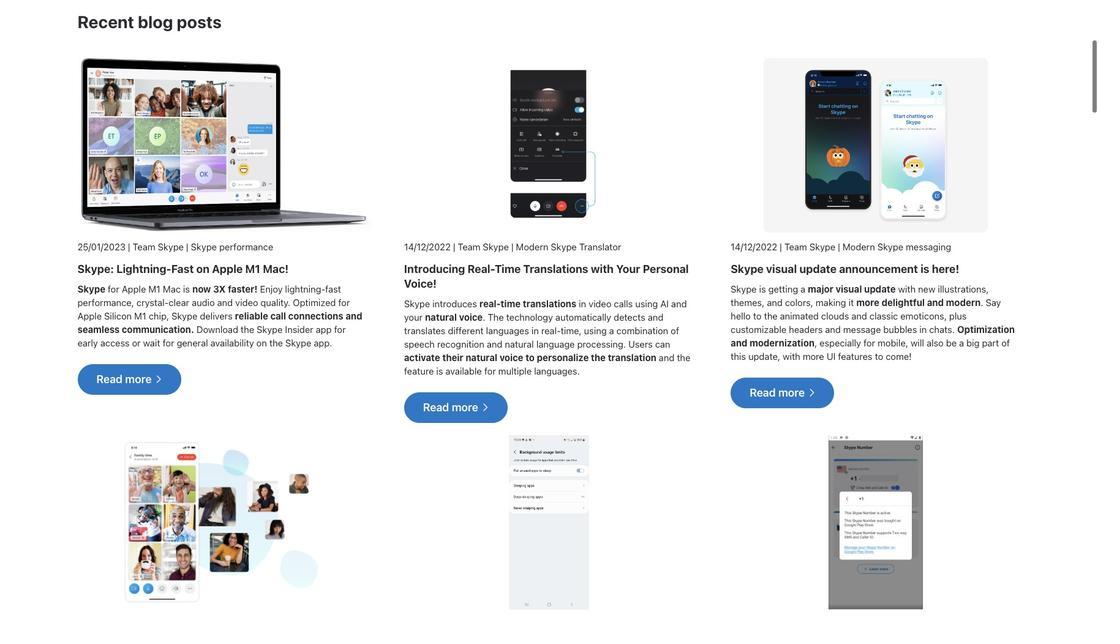 Task type: locate. For each thing, give the bounding box(es) containing it.
2 horizontal spatial 
[[808, 389, 816, 397]]

. left say
[[981, 297, 983, 308]]

1 vertical spatial 
[[808, 389, 816, 397]]

of
[[671, 325, 679, 336], [1002, 337, 1010, 348]]

natural down introduces
[[425, 312, 457, 323]]

messaging
[[906, 241, 951, 252]]

1 horizontal spatial read
[[423, 401, 449, 414]]

the inside ". the technology automatically detects and translates different languages in real-time, using a combination of speech recognition and natural language processing. users can activate their natural voice to personalize the translation"
[[591, 352, 606, 363]]

automatically
[[556, 312, 611, 323]]

translations
[[523, 298, 576, 309]]

natural down languages
[[505, 339, 534, 350]]

general
[[177, 337, 208, 348]]

0 horizontal spatial using
[[584, 325, 607, 336]]

. inside ". the technology automatically detects and translates different languages in real-time, using a combination of speech recognition and natural language processing. users can activate their natural voice to personalize the translation"
[[483, 312, 485, 323]]

time,
[[561, 325, 582, 336]]

0 horizontal spatial apple
[[77, 311, 102, 322]]

performance,
[[77, 297, 134, 308]]

2 14/12/2022 from the left
[[731, 241, 777, 252]]

| up getting
[[780, 241, 782, 252]]

read more  for visual
[[750, 386, 816, 399]]

2 horizontal spatial read more 
[[750, 386, 816, 399]]

2 vertical spatial with
[[783, 351, 800, 362]]

update up major
[[800, 263, 837, 276]]

bubbles
[[884, 324, 917, 335]]

a up the colors,
[[801, 284, 806, 295]]

video inside in video calls using ai and your
[[589, 298, 612, 309]]

lightning-
[[116, 263, 171, 276]]

1 horizontal spatial natural
[[466, 352, 497, 363]]

and right ai in the top right of the page
[[671, 298, 687, 309]]

14/12/2022 up introducing
[[404, 241, 451, 252]]

natural voice
[[425, 312, 483, 323]]

lightning-
[[285, 284, 325, 295]]

will
[[911, 337, 924, 348]]

and down getting
[[767, 297, 783, 308]]

3 | from the left
[[453, 241, 455, 252]]

to up multiple
[[526, 352, 535, 363]]

recognition
[[437, 339, 484, 350]]

1 horizontal spatial using
[[635, 298, 658, 309]]

0 horizontal spatial 14/12/2022
[[404, 241, 451, 252]]

using left ai in the top right of the page
[[635, 298, 658, 309]]

this
[[731, 351, 746, 362]]

and inside optimization and modernization
[[731, 337, 748, 348]]

1 vertical spatial voice
[[500, 352, 523, 363]]

0 horizontal spatial modern
[[516, 241, 548, 252]]

0 vertical spatial update
[[800, 263, 837, 276]]

0 vertical spatial on
[[196, 263, 209, 276]]

with new illustrations, themes, and colors, making it
[[731, 284, 989, 308]]

skype has updated its visuals with new illustrations featuring signature clouds and classic emoticons, as well as more colorful themes with colored headers and message bubbles for a personalized touch. these changes were made for a more modern and delightful user experience. image
[[764, 58, 988, 233]]

clear
[[169, 297, 189, 308]]

enjoy lightning-fast performance, crystal-clear audio and video quality. optimized for apple silicon m1 chip, skype delivers
[[77, 284, 350, 322]]

visual
[[766, 263, 797, 276], [836, 284, 862, 295]]

team up lightning-
[[133, 241, 155, 252]]

0 vertical spatial real-
[[480, 298, 501, 309]]

and down new
[[927, 297, 944, 308]]

read more  for lightning-
[[96, 373, 162, 386]]

 down wait
[[154, 375, 162, 383]]

0 horizontal spatial visual
[[766, 263, 797, 276]]

the
[[488, 312, 504, 323]]

for down message
[[864, 337, 875, 348]]

​​skype: lightning-fast on apple m1 mac!
[[77, 263, 289, 276]]

0 horizontal spatial on
[[196, 263, 209, 276]]

in up automatically on the bottom right
[[579, 298, 586, 309]]

enjoy
[[260, 284, 283, 295]]

2 vertical spatial natural
[[466, 352, 497, 363]]

0 horizontal spatial .
[[483, 312, 485, 323]]

for down fast in the top left of the page
[[338, 297, 350, 308]]

 down the ,
[[808, 389, 816, 397]]

m1 up crystal-
[[148, 284, 160, 295]]

0 horizontal spatial voice
[[459, 312, 483, 323]]

2 vertical spatial a
[[959, 337, 964, 348]]

0 vertical spatial .
[[981, 297, 983, 308]]

visual up getting
[[766, 263, 797, 276]]

chip,
[[149, 311, 169, 322]]

optimized
[[293, 297, 336, 308]]

0 vertical spatial of
[[671, 325, 679, 336]]

video
[[235, 297, 258, 308], [589, 298, 612, 309]]

read down update,
[[750, 386, 776, 399]]

0 horizontal spatial to
[[526, 352, 535, 363]]

of right part
[[1002, 337, 1010, 348]]

1 horizontal spatial 
[[481, 404, 489, 412]]

apple up 'seamless'
[[77, 311, 102, 322]]

to down mobile,
[[875, 351, 883, 362]]

especially
[[820, 337, 861, 348]]

2 modern from the left
[[843, 241, 875, 252]]

1 vertical spatial m1
[[148, 284, 160, 295]]

team up getting
[[785, 241, 807, 252]]

using up processing.
[[584, 325, 607, 336]]

0 vertical spatial voice
[[459, 312, 483, 323]]

0 vertical spatial read more 
[[96, 373, 162, 386]]

more down the or
[[125, 373, 152, 386]]

0 horizontal spatial with
[[591, 263, 614, 276]]

the right the translation
[[677, 352, 691, 363]]

with down modernization
[[783, 351, 800, 362]]

steps to fix missed skype notifications on android device, including adding skype to never sleeping apps in battery settings or allowed apps in security settings on huawei, xiaomi, and samsung devices. image
[[509, 435, 589, 610]]

update down announcement
[[864, 284, 896, 295]]

1 horizontal spatial modern
[[843, 241, 875, 252]]

can
[[655, 339, 670, 350]]

0 horizontal spatial natural
[[425, 312, 457, 323]]

the
[[764, 311, 778, 322], [241, 324, 254, 335], [269, 337, 283, 348], [591, 352, 606, 363], [677, 352, 691, 363]]

1 horizontal spatial apple
[[122, 284, 146, 295]]

video up automatically on the bottom right
[[589, 298, 612, 309]]

 down available
[[481, 404, 489, 412]]

2 vertical spatial 
[[481, 404, 489, 412]]

1 vertical spatial using
[[584, 325, 607, 336]]

for up performance,
[[108, 284, 119, 295]]

1 horizontal spatial update
[[864, 284, 896, 295]]

reliable
[[235, 311, 268, 322]]

technology
[[506, 312, 553, 323]]

the up customizable
[[764, 311, 778, 322]]

m1 down crystal-
[[134, 311, 146, 322]]

to up customizable
[[753, 311, 762, 322]]

of inside , especially for mobile, will also be a big part of this update, with more ui features to come!
[[1002, 337, 1010, 348]]

2 horizontal spatial to
[[875, 351, 883, 362]]

real- up the
[[480, 298, 501, 309]]

25/01/2023 | team skype | skype performance
[[77, 241, 273, 252]]

1 vertical spatial .
[[483, 312, 485, 323]]

and down 3x
[[217, 297, 233, 308]]

announcement
[[839, 263, 918, 276]]

video inside enjoy lightning-fast performance, crystal-clear audio and video quality. optimized for apple silicon m1 chip, skype delivers
[[235, 297, 258, 308]]

1 horizontal spatial .
[[981, 297, 983, 308]]

hello
[[731, 311, 751, 322]]

0 vertical spatial m1
[[245, 263, 260, 276]]

1 vertical spatial read more 
[[750, 386, 816, 399]]

it
[[849, 297, 854, 308]]

read for ​​skype: lightning-fast on apple m1 mac!
[[96, 373, 123, 386]]

a right be
[[959, 337, 964, 348]]

1 vertical spatial update
[[864, 284, 896, 295]]

| up skype visual update announcement is here! on the right top of page
[[838, 241, 840, 252]]

users
[[628, 339, 653, 350]]

access
[[100, 337, 130, 348]]

1 horizontal spatial with
[[783, 351, 800, 362]]

1 vertical spatial a
[[609, 325, 614, 336]]

real-
[[480, 298, 501, 309], [541, 325, 561, 336]]

2 team from the left
[[458, 241, 481, 252]]

| up time
[[511, 241, 514, 252]]

2 vertical spatial apple
[[77, 311, 102, 322]]

0 vertical spatial apple
[[212, 263, 243, 276]]

1 horizontal spatial to
[[753, 311, 762, 322]]

. inside . say hello to the animated clouds and classic emoticons, plus customizable headers and message bubbles in chats.
[[981, 297, 983, 308]]

skype launches real-time video call translation using ai and natural voice. image
[[496, 58, 602, 233]]

0 horizontal spatial team
[[133, 241, 155, 252]]

and right connections
[[346, 311, 362, 322]]

more down the ,
[[803, 351, 824, 362]]

using
[[635, 298, 658, 309], [584, 325, 607, 336]]

1 horizontal spatial real-
[[541, 325, 561, 336]]

in down technology
[[532, 325, 539, 336]]

on up now at the top of page
[[196, 263, 209, 276]]

modern up skype visual update announcement is here! on the right top of page
[[843, 241, 875, 252]]

modern
[[516, 241, 548, 252], [843, 241, 875, 252]]

is down their
[[436, 366, 443, 377]]

in video calls using ai and your
[[404, 298, 687, 323]]

3 team from the left
[[785, 241, 807, 252]]

2 horizontal spatial natural
[[505, 339, 534, 350]]

0 vertical spatial a
[[801, 284, 806, 295]]

speech
[[404, 339, 435, 350]]

read more  down available
[[423, 401, 489, 414]]

0 vertical spatial read
[[96, 373, 123, 386]]

with up delightful
[[898, 284, 916, 295]]

1 | from the left
[[128, 241, 130, 252]]

natural up available
[[466, 352, 497, 363]]

. left the
[[483, 312, 485, 323]]

translates
[[404, 325, 446, 336]]

apple
[[212, 263, 243, 276], [122, 284, 146, 295], [77, 311, 102, 322]]

.
[[981, 297, 983, 308], [483, 312, 485, 323]]

a
[[801, 284, 806, 295], [609, 325, 614, 336], [959, 337, 964, 348]]

using inside ". the technology automatically detects and translates different languages in real-time, using a combination of speech recognition and natural language processing. users can activate their natural voice to personalize the translation"
[[584, 325, 607, 336]]

video down faster!
[[235, 297, 258, 308]]

apple inside enjoy lightning-fast performance, crystal-clear audio and video quality. optimized for apple silicon m1 chip, skype delivers
[[77, 311, 102, 322]]

1 vertical spatial real-
[[541, 325, 561, 336]]

m1
[[245, 263, 260, 276], [148, 284, 160, 295], [134, 311, 146, 322]]

here!
[[932, 263, 959, 276]]

apple down lightning-
[[122, 284, 146, 295]]

. for the
[[483, 312, 485, 323]]

1 horizontal spatial of
[[1002, 337, 1010, 348]]

modern up "translations" in the top of the page
[[516, 241, 548, 252]]

fast
[[171, 263, 194, 276]]

m1 inside enjoy lightning-fast performance, crystal-clear audio and video quality. optimized for apple silicon m1 chip, skype delivers
[[134, 311, 146, 322]]

using inside in video calls using ai and your
[[635, 298, 658, 309]]

0 horizontal spatial video
[[235, 297, 258, 308]]

. for say
[[981, 297, 983, 308]]

0 horizontal spatial a
[[609, 325, 614, 336]]

​​pay for your subscriptions with google play! image
[[829, 435, 923, 610]]

getting
[[768, 284, 798, 295]]

0 horizontal spatial m1
[[134, 311, 146, 322]]

feature
[[404, 366, 434, 377]]

team up real-
[[458, 241, 481, 252]]

1 vertical spatial visual
[[836, 284, 862, 295]]

read for skype visual update announcement is here!
[[750, 386, 776, 399]]

0 vertical spatial with
[[591, 263, 614, 276]]

2 vertical spatial m1
[[134, 311, 146, 322]]

3x
[[213, 284, 226, 295]]

and down can
[[659, 352, 675, 363]]

1 modern from the left
[[516, 241, 548, 252]]

visual up it at right top
[[836, 284, 862, 295]]

1 horizontal spatial voice
[[500, 352, 523, 363]]

message
[[843, 324, 881, 335]]

1 vertical spatial of
[[1002, 337, 1010, 348]]

0 horizontal spatial of
[[671, 325, 679, 336]]

and inside enjoy lightning-fast performance, crystal-clear audio and video quality. optimized for apple silicon m1 chip, skype delivers
[[217, 297, 233, 308]]

quality.
[[261, 297, 290, 308]]

connections
[[288, 311, 343, 322]]

| up "​​skype: lightning-fast on apple m1 mac!"
[[186, 241, 188, 252]]

0 horizontal spatial 
[[154, 375, 162, 383]]

1 horizontal spatial read more 
[[423, 401, 489, 414]]

the inside and the feature is available for multiple languages.
[[677, 352, 691, 363]]

in down emoticons,
[[920, 324, 927, 335]]

1 horizontal spatial 14/12/2022
[[731, 241, 777, 252]]

to inside . say hello to the animated clouds and classic emoticons, plus customizable headers and message bubbles in chats.
[[753, 311, 762, 322]]

1 horizontal spatial team
[[458, 241, 481, 252]]

a inside ". the technology automatically detects and translates different languages in real-time, using a combination of speech recognition and natural language processing. users can activate their natural voice to personalize the translation"
[[609, 325, 614, 336]]

| up lightning-
[[128, 241, 130, 252]]

read more  down update,
[[750, 386, 816, 399]]

in inside in video calls using ai and your
[[579, 298, 586, 309]]

voice up different
[[459, 312, 483, 323]]

optimization and modernization
[[731, 324, 1015, 348]]

2 horizontal spatial in
[[920, 324, 927, 335]]


[[154, 375, 162, 383], [808, 389, 816, 397], [481, 404, 489, 412]]

to inside , especially for mobile, will also be a big part of this update, with more ui features to come!
[[875, 351, 883, 362]]

with down translator
[[591, 263, 614, 276]]

real- up language
[[541, 325, 561, 336]]

0 vertical spatial 
[[154, 375, 162, 383]]

​​skype:
[[77, 263, 114, 276]]

a up processing.
[[609, 325, 614, 336]]

also
[[927, 337, 944, 348]]

1 horizontal spatial in
[[579, 298, 586, 309]]

1 vertical spatial read
[[750, 386, 776, 399]]

read down feature
[[423, 401, 449, 414]]

and up message
[[852, 311, 867, 322]]

0 vertical spatial visual
[[766, 263, 797, 276]]

2 horizontal spatial apple
[[212, 263, 243, 276]]

2 vertical spatial read
[[423, 401, 449, 414]]

for left multiple
[[484, 366, 496, 377]]

skype has been redesigned with fresh illustrations, improved performance and new features such as real-time translation, qr code sharing, and personalized news articles in today tab. image
[[116, 435, 329, 610]]

introducing
[[404, 263, 465, 276]]

2 horizontal spatial a
[[959, 337, 964, 348]]

more down available
[[452, 401, 478, 414]]

1 vertical spatial with
[[898, 284, 916, 295]]

the down call
[[269, 337, 283, 348]]

apple up 3x
[[212, 263, 243, 276]]

. say hello to the animated clouds and classic emoticons, plus customizable headers and message bubbles in chats.
[[731, 297, 1001, 335]]

translations
[[523, 263, 588, 276]]

of right combination
[[671, 325, 679, 336]]

read down "access" at the bottom left
[[96, 373, 123, 386]]

2 horizontal spatial with
[[898, 284, 916, 295]]

insider
[[285, 324, 313, 335]]

2 horizontal spatial team
[[785, 241, 807, 252]]

and inside and the feature is available for multiple languages.
[[659, 352, 675, 363]]

voice inside ". the technology automatically detects and translates different languages in real-time, using a combination of speech recognition and natural language processing. users can activate their natural voice to personalize the translation"
[[500, 352, 523, 363]]

the down processing.
[[591, 352, 606, 363]]

with inside introducing real-time translations with your personal voice!
[[591, 263, 614, 276]]

reliable call connections and seamless communication.
[[77, 311, 362, 335]]

read more  down the or
[[96, 373, 162, 386]]

on down the reliable
[[256, 337, 267, 348]]

the down the reliable
[[241, 324, 254, 335]]

update
[[800, 263, 837, 276], [864, 284, 896, 295]]

0 vertical spatial using
[[635, 298, 658, 309]]

translation
[[608, 352, 656, 363]]

0 horizontal spatial read more 
[[96, 373, 162, 386]]

0 horizontal spatial in
[[532, 325, 539, 336]]

read for introducing real-time translations with your personal voice!
[[423, 401, 449, 414]]

calls
[[614, 298, 633, 309]]

| up introducing
[[453, 241, 455, 252]]

0 horizontal spatial read
[[96, 373, 123, 386]]

with
[[591, 263, 614, 276], [898, 284, 916, 295], [783, 351, 800, 362]]

2 vertical spatial read more 
[[423, 401, 489, 414]]

1 horizontal spatial on
[[256, 337, 267, 348]]

and up this
[[731, 337, 748, 348]]

1 horizontal spatial video
[[589, 298, 612, 309]]

1 vertical spatial on
[[256, 337, 267, 348]]

2 horizontal spatial read
[[750, 386, 776, 399]]

14/12/2022 up getting
[[731, 241, 777, 252]]

14/12/2022 for skype
[[731, 241, 777, 252]]

1 14/12/2022 from the left
[[404, 241, 451, 252]]

more down update,
[[778, 386, 805, 399]]

recent blog posts
[[77, 12, 222, 32]]

m1 up faster!
[[245, 263, 260, 276]]

delightful
[[882, 297, 925, 308]]

voice up multiple
[[500, 352, 523, 363]]

and down clouds
[[825, 324, 841, 335]]



Task type: vqa. For each thing, say whether or not it's contained in the screenshot.
the rightmost voice
yes



Task type: describe. For each thing, give the bounding box(es) containing it.
skype is getting a major visual update
[[731, 284, 896, 295]]

skype on apple m1 mac devices with improved performance and reliability image
[[77, 58, 372, 233]]

animated
[[780, 311, 819, 322]]

team for skype visual update announcement is here!
[[785, 241, 807, 252]]

on inside download the skype insider app for early access or wait for general availability on the skype app.
[[256, 337, 267, 348]]

for inside and the feature is available for multiple languages.
[[484, 366, 496, 377]]

skype inside enjoy lightning-fast performance, crystal-clear audio and video quality. optimized for apple silicon m1 chip, skype delivers
[[171, 311, 197, 322]]

and inside with new illustrations, themes, and colors, making it
[[767, 297, 783, 308]]

0 vertical spatial natural
[[425, 312, 457, 323]]

to inside ". the technology automatically detects and translates different languages in real-time, using a combination of speech recognition and natural language processing. users can activate their natural voice to personalize the translation"
[[526, 352, 535, 363]]

faster!
[[228, 284, 258, 295]]

personal
[[643, 263, 689, 276]]

customizable
[[731, 324, 787, 335]]

and down ai in the top right of the page
[[648, 312, 664, 323]]

is right mac
[[183, 284, 190, 295]]

making
[[816, 297, 846, 308]]

2 | from the left
[[186, 241, 188, 252]]

more delightful and modern
[[856, 297, 981, 308]]

fast
[[325, 284, 341, 295]]

big
[[967, 337, 980, 348]]

is up themes,
[[759, 284, 766, 295]]

languages
[[486, 325, 529, 336]]

major
[[808, 284, 834, 295]]

modern for announcement
[[843, 241, 875, 252]]

crystal-
[[137, 297, 169, 308]]

. the technology automatically detects and translates different languages in real-time, using a combination of speech recognition and natural language processing. users can activate their natural voice to personalize the translation
[[404, 312, 679, 363]]

1 vertical spatial natural
[[505, 339, 534, 350]]

skype for apple m1 mac is now 3x faster!
[[77, 284, 258, 295]]

download the skype insider app for early access or wait for general availability on the skype app.
[[77, 324, 346, 348]]

different
[[448, 325, 484, 336]]

communication.
[[122, 324, 194, 335]]

clouds
[[821, 311, 849, 322]]

posts
[[177, 12, 222, 32]]

multiple
[[498, 366, 532, 377]]

 for fast
[[154, 375, 162, 383]]

activate
[[404, 352, 440, 363]]

1 horizontal spatial a
[[801, 284, 806, 295]]

5 | from the left
[[780, 241, 782, 252]]

0 horizontal spatial real-
[[480, 298, 501, 309]]

modernization
[[750, 337, 815, 348]]

update,
[[749, 351, 780, 362]]

skype visual update announcement is here!
[[731, 263, 959, 276]]

detects
[[614, 312, 645, 323]]

be
[[946, 337, 957, 348]]

blog
[[138, 12, 173, 32]]

more for ​​skype: lightning-fast on apple m1 mac!
[[125, 373, 152, 386]]

with inside , especially for mobile, will also be a big part of this update, with more ui features to come!
[[783, 351, 800, 362]]

colors,
[[785, 297, 813, 308]]

their
[[442, 352, 463, 363]]

mac!
[[263, 263, 289, 276]]

, especially for mobile, will also be a big part of this update, with more ui features to come!
[[731, 337, 1010, 362]]

team for introducing real-time translations with your personal voice!
[[458, 241, 481, 252]]

classic
[[870, 311, 898, 322]]

performance
[[219, 241, 273, 252]]

,
[[815, 337, 817, 348]]

in inside . say hello to the animated clouds and classic emoticons, plus customizable headers and message bubbles in chats.
[[920, 324, 927, 335]]

for right wait
[[163, 337, 174, 348]]

is inside and the feature is available for multiple languages.
[[436, 366, 443, 377]]

availability
[[210, 337, 254, 348]]

language
[[536, 339, 575, 350]]

and inside in video calls using ai and your
[[671, 298, 687, 309]]

 for time
[[481, 404, 489, 412]]

processing.
[[577, 339, 626, 350]]

features
[[838, 351, 873, 362]]

time
[[495, 263, 521, 276]]

optimization
[[957, 324, 1015, 335]]

read more  for real-
[[423, 401, 489, 414]]

1 team from the left
[[133, 241, 155, 252]]

and down languages
[[487, 339, 503, 350]]

wait
[[143, 337, 160, 348]]

come!
[[886, 351, 912, 362]]

0 horizontal spatial update
[[800, 263, 837, 276]]

and the feature is available for multiple languages.
[[404, 352, 691, 377]]

early
[[77, 337, 98, 348]]

now
[[192, 284, 211, 295]]

for inside enjoy lightning-fast performance, crystal-clear audio and video quality. optimized for apple silicon m1 chip, skype delivers
[[338, 297, 350, 308]]

1 vertical spatial apple
[[122, 284, 146, 295]]

for right "app"
[[334, 324, 346, 335]]

more for skype visual update announcement is here!
[[778, 386, 805, 399]]

audio
[[192, 297, 215, 308]]

14/12/2022 for introducing
[[404, 241, 451, 252]]

modern for translations
[[516, 241, 548, 252]]

illustrations,
[[938, 284, 989, 295]]

app.
[[314, 337, 332, 348]]

with inside with new illustrations, themes, and colors, making it
[[898, 284, 916, 295]]

more inside , especially for mobile, will also be a big part of this update, with more ui features to come!
[[803, 351, 824, 362]]

a inside , especially for mobile, will also be a big part of this update, with more ui features to come!
[[959, 337, 964, 348]]

14/12/2022 | team skype | modern skype translator
[[404, 241, 621, 252]]

say
[[986, 297, 1001, 308]]

of inside ". the technology automatically detects and translates different languages in real-time, using a combination of speech recognition and natural language processing. users can activate their natural voice to personalize the translation"
[[671, 325, 679, 336]]

introducing real-time translations with your personal voice!
[[404, 263, 689, 290]]

6 | from the left
[[838, 241, 840, 252]]

more right it at right top
[[856, 297, 880, 308]]

recent
[[77, 12, 134, 32]]

call
[[270, 311, 286, 322]]

4 | from the left
[[511, 241, 514, 252]]

available
[[446, 366, 482, 377]]

seamless
[[77, 324, 120, 335]]

personalize
[[537, 352, 589, 363]]

or
[[132, 337, 141, 348]]

mobile,
[[878, 337, 908, 348]]

1 horizontal spatial visual
[[836, 284, 862, 295]]

translator
[[579, 241, 621, 252]]

ui
[[827, 351, 836, 362]]

app
[[316, 324, 332, 335]]

in inside ". the technology automatically detects and translates different languages in real-time, using a combination of speech recognition and natural language processing. users can activate their natural voice to personalize the translation"
[[532, 325, 539, 336]]

more for introducing real-time translations with your personal voice!
[[452, 401, 478, 414]]

and inside reliable call connections and seamless communication.
[[346, 311, 362, 322]]

2 horizontal spatial m1
[[245, 263, 260, 276]]

the inside . say hello to the animated clouds and classic emoticons, plus customizable headers and message bubbles in chats.
[[764, 311, 778, 322]]

1 horizontal spatial m1
[[148, 284, 160, 295]]

is up new
[[921, 263, 930, 276]]

new
[[918, 284, 936, 295]]

headers
[[789, 324, 823, 335]]

25/01/2023
[[77, 241, 126, 252]]

real- inside ". the technology automatically detects and translates different languages in real-time, using a combination of speech recognition and natural language processing. users can activate their natural voice to personalize the translation"
[[541, 325, 561, 336]]

 for update
[[808, 389, 816, 397]]

for inside , especially for mobile, will also be a big part of this update, with more ui features to come!
[[864, 337, 875, 348]]

your
[[404, 312, 423, 323]]



